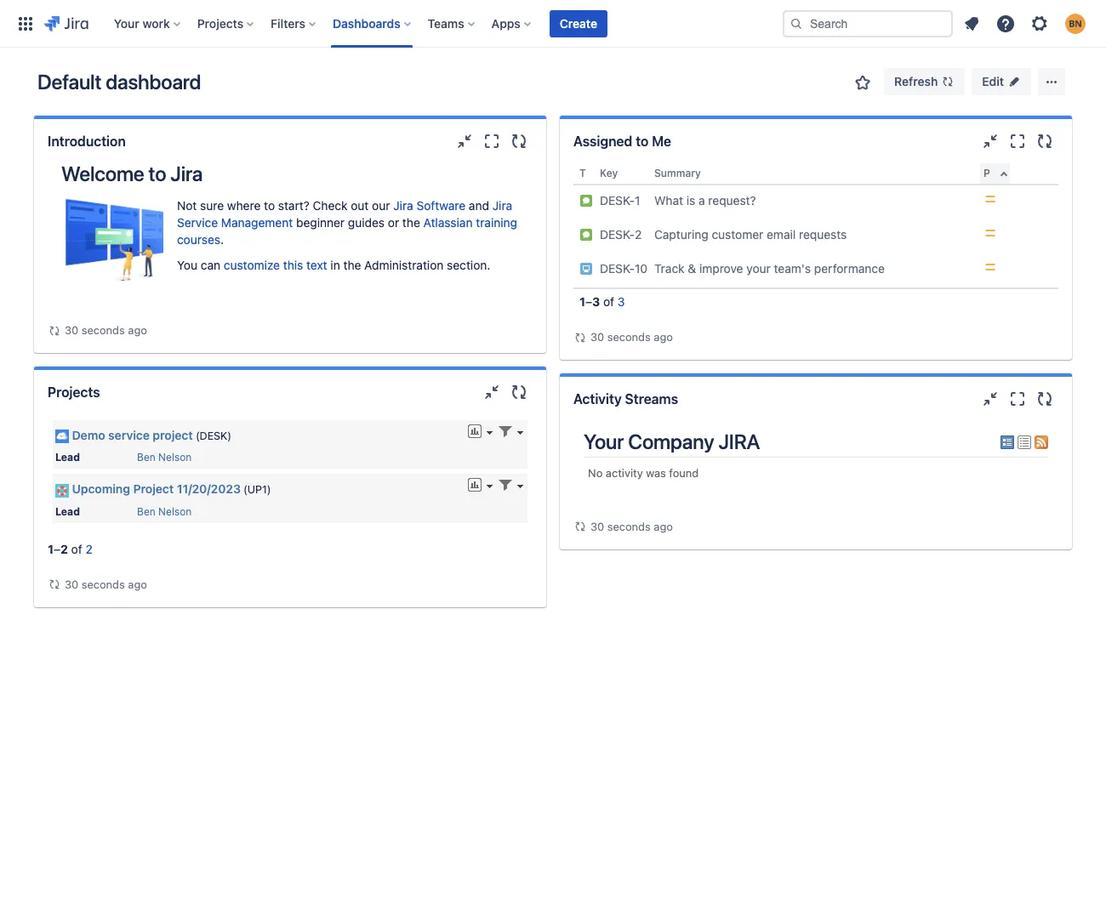 Task type: describe. For each thing, give the bounding box(es) containing it.
dashboard
[[106, 70, 201, 94]]

2 inside the assigned to me region
[[635, 227, 642, 242]]

(desk)
[[196, 430, 231, 442]]

0 horizontal spatial 2
[[60, 542, 68, 556]]

edit icon image
[[1007, 75, 1021, 88]]

settings image
[[1030, 13, 1050, 34]]

edit link
[[972, 68, 1031, 95]]

in
[[331, 258, 340, 272]]

activity streams
[[574, 391, 678, 407]]

ben nelson link for 11/20/2023
[[137, 505, 192, 518]]

performance
[[814, 261, 885, 276]]

upcoming project 11/20/2023 (up1)
[[72, 482, 271, 496]]

not sure where to start? check out our jira software and
[[177, 198, 492, 213]]

requests
[[799, 227, 847, 242]]

work
[[142, 16, 170, 30]]

customize
[[224, 258, 280, 272]]

email
[[767, 227, 796, 242]]

minimize introduction image
[[454, 131, 475, 151]]

create
[[560, 16, 597, 30]]

ago for activity streams
[[654, 520, 673, 533]]

11/20/2023
[[177, 482, 241, 496]]

30 seconds ago for activity streams
[[591, 520, 673, 533]]

courses
[[177, 232, 220, 247]]

guides
[[348, 215, 385, 230]]

1 vertical spatial the
[[343, 258, 361, 272]]

an arrow curved in a circular way on the button that refreshes the dashboard image
[[574, 331, 587, 344]]

more dashboard actions image
[[1042, 71, 1062, 92]]

company
[[628, 430, 714, 454]]

track
[[654, 261, 685, 276]]

help image
[[996, 13, 1016, 34]]

filters button
[[266, 10, 323, 37]]

minimize activity streams image
[[980, 389, 1001, 409]]

demo service project link
[[72, 428, 193, 442]]

request?
[[708, 193, 756, 208]]

service request image
[[579, 194, 593, 208]]

ago for assigned to me
[[654, 330, 673, 344]]

software
[[417, 198, 466, 213]]

(up1)
[[243, 484, 271, 496]]

introduction region
[[48, 162, 533, 340]]

start?
[[278, 198, 310, 213]]

assigned to me
[[574, 134, 671, 149]]

project
[[153, 428, 193, 442]]

apps button
[[486, 10, 538, 37]]

your work button
[[109, 10, 187, 37]]

to for jira
[[149, 162, 166, 185]]

no activity was found
[[588, 467, 699, 480]]

&
[[688, 261, 696, 276]]

what is a request? link
[[654, 193, 756, 208]]

out
[[351, 198, 369, 213]]

projects region
[[48, 414, 533, 594]]

seconds for projects
[[81, 577, 125, 591]]

refresh button
[[884, 68, 965, 95]]

refresh introduction image
[[509, 131, 529, 151]]

1 for assigned to me
[[579, 294, 585, 309]]

.
[[220, 232, 224, 247]]

your profile and settings image
[[1065, 13, 1086, 34]]

star default dashboard image
[[853, 72, 873, 93]]

desk-10 track & improve your team's performance
[[600, 261, 885, 276]]

to for me
[[636, 134, 649, 149]]

maximize introduction image
[[482, 131, 502, 151]]

beginner guides or the
[[293, 215, 423, 230]]

– for assigned to me
[[585, 294, 592, 309]]

seconds for introduction
[[81, 323, 125, 337]]

maximize activity streams image
[[1007, 389, 1028, 409]]

of for assigned to me
[[603, 294, 614, 309]]

nelson for project
[[158, 451, 192, 464]]

apps
[[492, 16, 521, 30]]

our
[[372, 198, 390, 213]]

management
[[221, 215, 293, 230]]

3 desk- from the top
[[600, 261, 635, 276]]

ben for service
[[137, 451, 156, 464]]

you
[[177, 258, 197, 272]]

summary
[[654, 167, 701, 180]]

assigned to me region
[[574, 163, 1059, 346]]

dashboards
[[333, 16, 400, 30]]

3 medium image from the top
[[984, 260, 997, 274]]

can
[[201, 258, 220, 272]]

0 horizontal spatial jira
[[170, 162, 203, 185]]

a
[[699, 193, 705, 208]]

service
[[177, 215, 218, 230]]

your work
[[114, 16, 170, 30]]

minimize projects image
[[482, 382, 502, 402]]

30 for activity streams
[[591, 520, 604, 533]]

desk-2 link
[[600, 227, 642, 242]]

service
[[108, 428, 150, 442]]

default dashboard
[[37, 70, 201, 94]]

ago for introduction
[[128, 323, 147, 337]]

p
[[984, 167, 990, 180]]

check
[[313, 198, 348, 213]]

lead for upcoming project 11/20/2023
[[55, 505, 80, 518]]

teams button
[[423, 10, 481, 37]]

capturing customer email requests
[[654, 227, 847, 242]]

3 link
[[618, 294, 625, 309]]

jira
[[718, 430, 760, 454]]

streams
[[625, 391, 678, 407]]

was
[[646, 467, 666, 480]]

1 horizontal spatial the
[[402, 215, 420, 230]]

2 link
[[86, 542, 93, 556]]

0 vertical spatial 1
[[635, 193, 640, 208]]

atlassian training courses link
[[177, 215, 517, 247]]

2 3 from the left
[[618, 294, 625, 309]]

key
[[600, 167, 618, 180]]

0 horizontal spatial projects
[[48, 385, 100, 400]]

Search field
[[783, 10, 953, 37]]

jira service management
[[177, 198, 512, 230]]

where
[[227, 198, 261, 213]]

upcoming
[[72, 482, 130, 496]]

welcome to jira
[[61, 162, 203, 185]]

service request image
[[579, 228, 593, 242]]

30 for projects
[[65, 577, 78, 591]]

edit
[[982, 74, 1004, 88]]

1 horizontal spatial to
[[264, 198, 275, 213]]



Task type: locate. For each thing, give the bounding box(es) containing it.
medium image for request?
[[984, 192, 997, 206]]

capturing customer email requests link
[[654, 227, 847, 242]]

ago
[[128, 323, 147, 337], [654, 330, 673, 344], [654, 520, 673, 533], [128, 577, 147, 591]]

your company jira
[[584, 430, 760, 454]]

1 horizontal spatial your
[[584, 430, 624, 454]]

and
[[469, 198, 489, 213]]

customize this text link
[[224, 258, 327, 272]]

an arrow curved in a circular way on the button that refreshes the dashboard image inside activity streams region
[[574, 520, 587, 534]]

1 3 from the left
[[592, 294, 600, 309]]

1 horizontal spatial jira
[[393, 198, 413, 213]]

– inside the projects "region"
[[54, 542, 60, 556]]

1 vertical spatial ben nelson
[[137, 505, 192, 518]]

0 vertical spatial ben nelson link
[[137, 451, 192, 464]]

2 ben nelson from the top
[[137, 505, 192, 518]]

default
[[37, 70, 101, 94]]

0 vertical spatial to
[[636, 134, 649, 149]]

2 down upcoming
[[86, 542, 93, 556]]

1 nelson from the top
[[158, 451, 192, 464]]

medium image for requests
[[984, 226, 997, 240]]

lead up the 1 – 2 of 2
[[55, 505, 80, 518]]

1 vertical spatial your
[[584, 430, 624, 454]]

ago for projects
[[128, 577, 147, 591]]

medium image
[[984, 192, 997, 206], [984, 226, 997, 240], [984, 260, 997, 274]]

ben nelson link down project
[[137, 451, 192, 464]]

– left "2" link
[[54, 542, 60, 556]]

project
[[133, 482, 174, 496]]

section.
[[447, 258, 490, 272]]

create button
[[550, 10, 608, 37]]

2 horizontal spatial 1
[[635, 193, 640, 208]]

atlassian
[[423, 215, 473, 230]]

an arrow curved in a circular way on the button that refreshes the dashboard image for activity streams
[[574, 520, 587, 534]]

1 – 3 of 3
[[579, 294, 625, 309]]

lead
[[55, 451, 80, 464], [55, 505, 80, 518]]

0 horizontal spatial 1
[[48, 542, 54, 556]]

ago inside introduction region
[[128, 323, 147, 337]]

desk- down key
[[600, 193, 635, 208]]

0 horizontal spatial –
[[54, 542, 60, 556]]

banner containing your work
[[0, 0, 1106, 48]]

2 vertical spatial to
[[264, 198, 275, 213]]

desk- right service request icon
[[600, 227, 635, 242]]

seconds for assigned to me
[[607, 330, 651, 344]]

t
[[579, 167, 586, 180]]

you can customize this text in the administration section.
[[177, 258, 490, 272]]

ben nelson down project
[[137, 451, 192, 464]]

of left the 3 "link"
[[603, 294, 614, 309]]

projects up the demo
[[48, 385, 100, 400]]

ben nelson down upcoming project 11/20/2023 (up1)
[[137, 505, 192, 518]]

2 horizontal spatial jira
[[492, 198, 512, 213]]

30 inside introduction region
[[65, 323, 78, 337]]

1 horizontal spatial of
[[603, 294, 614, 309]]

seconds
[[81, 323, 125, 337], [607, 330, 651, 344], [607, 520, 651, 533], [81, 577, 125, 591]]

to right welcome
[[149, 162, 166, 185]]

refresh
[[894, 74, 938, 88]]

projects button
[[192, 10, 261, 37]]

ago inside the assigned to me region
[[654, 330, 673, 344]]

2 nelson from the top
[[158, 505, 192, 518]]

improve
[[699, 261, 743, 276]]

the right or
[[402, 215, 420, 230]]

lead for demo service project
[[55, 451, 80, 464]]

1 for projects
[[48, 542, 54, 556]]

1 vertical spatial desk-
[[600, 227, 635, 242]]

of left "2" link
[[71, 542, 82, 556]]

desk- for desk-1
[[600, 193, 635, 208]]

30 inside the assigned to me region
[[591, 330, 604, 344]]

30 inside the projects "region"
[[65, 577, 78, 591]]

1 vertical spatial ben
[[137, 505, 156, 518]]

dashboards button
[[328, 10, 418, 37]]

0 horizontal spatial 3
[[592, 294, 600, 309]]

seconds inside activity streams region
[[607, 520, 651, 533]]

0 horizontal spatial to
[[149, 162, 166, 185]]

0 vertical spatial lead
[[55, 451, 80, 464]]

desk-
[[600, 193, 635, 208], [600, 227, 635, 242], [600, 261, 635, 276]]

3 left the 3 "link"
[[592, 294, 600, 309]]

atlassian training courses
[[177, 215, 517, 247]]

search image
[[790, 17, 803, 30]]

1 vertical spatial an arrow curved in a circular way on the button that refreshes the dashboard image
[[574, 520, 587, 534]]

what
[[654, 193, 683, 208]]

appswitcher icon image
[[15, 13, 36, 34]]

desk-10 link
[[600, 261, 648, 276]]

your inside dropdown button
[[114, 16, 139, 30]]

desk-2
[[600, 227, 642, 242]]

customer
[[712, 227, 764, 242]]

maximize assigned to me image
[[1007, 131, 1028, 151]]

30 inside activity streams region
[[591, 520, 604, 533]]

1 vertical spatial projects
[[48, 385, 100, 400]]

jira software link
[[393, 198, 466, 213]]

jira service management link
[[177, 198, 512, 230]]

nelson
[[158, 451, 192, 464], [158, 505, 192, 518]]

your up no
[[584, 430, 624, 454]]

jira
[[170, 162, 203, 185], [393, 198, 413, 213], [492, 198, 512, 213]]

or
[[388, 215, 399, 230]]

ben nelson link for project
[[137, 451, 192, 464]]

demo
[[72, 428, 105, 442]]

to up management
[[264, 198, 275, 213]]

ben down the "project"
[[137, 505, 156, 518]]

primary element
[[10, 0, 783, 47]]

0 horizontal spatial of
[[71, 542, 82, 556]]

not
[[177, 198, 197, 213]]

is
[[687, 193, 695, 208]]

30 for introduction
[[65, 323, 78, 337]]

2 vertical spatial desk-
[[600, 261, 635, 276]]

to left me
[[636, 134, 649, 149]]

ben nelson link down upcoming project 11/20/2023 (up1)
[[137, 505, 192, 518]]

the
[[402, 215, 420, 230], [343, 258, 361, 272]]

nelson for 11/20/2023
[[158, 505, 192, 518]]

2 horizontal spatial to
[[636, 134, 649, 149]]

0 horizontal spatial the
[[343, 258, 361, 272]]

30 for assigned to me
[[591, 330, 604, 344]]

upcoming project 11/20/2023 link
[[72, 482, 241, 496]]

30 seconds ago inside activity streams region
[[591, 520, 673, 533]]

1 vertical spatial medium image
[[984, 226, 997, 240]]

refresh projects image
[[509, 382, 529, 402]]

1 desk- from the top
[[600, 193, 635, 208]]

desk- for desk-2
[[600, 227, 635, 242]]

1 down it help image
[[579, 294, 585, 309]]

filters
[[271, 16, 306, 30]]

jira up "not"
[[170, 162, 203, 185]]

of inside the assigned to me region
[[603, 294, 614, 309]]

team's
[[774, 261, 811, 276]]

0 vertical spatial ben nelson
[[137, 451, 192, 464]]

1 ben nelson from the top
[[137, 451, 192, 464]]

teams
[[428, 16, 464, 30]]

found
[[669, 467, 699, 480]]

1 vertical spatial nelson
[[158, 505, 192, 518]]

1 horizontal spatial 3
[[618, 294, 625, 309]]

projects right work
[[197, 16, 243, 30]]

nelson down upcoming project 11/20/2023 (up1)
[[158, 505, 192, 518]]

refresh image
[[941, 75, 955, 88]]

ago inside activity streams region
[[654, 520, 673, 533]]

of for projects
[[71, 542, 82, 556]]

0 vertical spatial medium image
[[984, 192, 997, 206]]

an arrow curved in a circular way on the button that refreshes the dashboard image inside the projects "region"
[[48, 578, 61, 591]]

ago inside the projects "region"
[[128, 577, 147, 591]]

–
[[585, 294, 592, 309], [54, 542, 60, 556]]

1 vertical spatial of
[[71, 542, 82, 556]]

ben nelson for 11/20/2023
[[137, 505, 192, 518]]

an arrow curved in a circular way on the button that refreshes the dashboard image for introduction
[[48, 324, 61, 337]]

30 seconds ago for projects
[[65, 577, 147, 591]]

to
[[636, 134, 649, 149], [149, 162, 166, 185], [264, 198, 275, 213]]

seconds inside the projects "region"
[[81, 577, 125, 591]]

your
[[114, 16, 139, 30], [584, 430, 624, 454]]

refresh activity streams image
[[1035, 389, 1055, 409]]

refresh assigned to me image
[[1035, 131, 1055, 151]]

30 seconds ago for assigned to me
[[591, 330, 673, 344]]

2 vertical spatial medium image
[[984, 260, 997, 274]]

1 left "2" link
[[48, 542, 54, 556]]

your
[[747, 261, 771, 276]]

1 lead from the top
[[55, 451, 80, 464]]

0 vertical spatial the
[[402, 215, 420, 230]]

sure
[[200, 198, 224, 213]]

30 seconds ago inside the projects "region"
[[65, 577, 147, 591]]

1 vertical spatial –
[[54, 542, 60, 556]]

– for projects
[[54, 542, 60, 556]]

seconds for activity streams
[[607, 520, 651, 533]]

2 ben nelson link from the top
[[137, 505, 192, 518]]

1 ben nelson link from the top
[[137, 451, 192, 464]]

2 up 10
[[635, 227, 642, 242]]

jira image
[[44, 13, 88, 34], [44, 13, 88, 34]]

introduction
[[48, 134, 126, 149]]

3
[[592, 294, 600, 309], [618, 294, 625, 309]]

0 vertical spatial –
[[585, 294, 592, 309]]

banner
[[0, 0, 1106, 48]]

your inside activity streams region
[[584, 430, 624, 454]]

notifications image
[[962, 13, 982, 34]]

track & improve your team's performance link
[[654, 261, 885, 276]]

nelson down project
[[158, 451, 192, 464]]

lead down the demo
[[55, 451, 80, 464]]

1 – 2 of 2
[[48, 542, 93, 556]]

0 vertical spatial your
[[114, 16, 139, 30]]

3 down desk-10 link
[[618, 294, 625, 309]]

1 horizontal spatial projects
[[197, 16, 243, 30]]

ben nelson link
[[137, 451, 192, 464], [137, 505, 192, 518]]

2 left "2" link
[[60, 542, 68, 556]]

0 vertical spatial an arrow curved in a circular way on the button that refreshes the dashboard image
[[48, 324, 61, 337]]

seconds inside introduction region
[[81, 323, 125, 337]]

30 seconds ago inside the assigned to me region
[[591, 330, 673, 344]]

assigned
[[574, 134, 632, 149]]

it help image
[[579, 262, 593, 276]]

your for your work
[[114, 16, 139, 30]]

the right in
[[343, 258, 361, 272]]

0 vertical spatial ben
[[137, 451, 156, 464]]

beginner
[[296, 215, 345, 230]]

an arrow curved in a circular way on the button that refreshes the dashboard image
[[48, 324, 61, 337], [574, 520, 587, 534], [48, 578, 61, 591]]

jira up or
[[393, 198, 413, 213]]

activity
[[574, 391, 622, 407]]

2 vertical spatial an arrow curved in a circular way on the button that refreshes the dashboard image
[[48, 578, 61, 591]]

seconds inside the assigned to me region
[[607, 330, 651, 344]]

activity
[[606, 467, 643, 480]]

no
[[588, 467, 603, 480]]

– inside the assigned to me region
[[585, 294, 592, 309]]

ben nelson for project
[[137, 451, 192, 464]]

what is a request?
[[654, 193, 756, 208]]

ben down demo service project (desk)
[[137, 451, 156, 464]]

desk- right it help image
[[600, 261, 635, 276]]

2 medium image from the top
[[984, 226, 997, 240]]

text
[[306, 258, 327, 272]]

1 inside the projects "region"
[[48, 542, 54, 556]]

0 vertical spatial projects
[[197, 16, 243, 30]]

2 desk- from the top
[[600, 227, 635, 242]]

an arrow curved in a circular way on the button that refreshes the dashboard image for projects
[[48, 578, 61, 591]]

demo service project (desk)
[[72, 428, 231, 442]]

1 vertical spatial 1
[[579, 294, 585, 309]]

2 horizontal spatial 2
[[635, 227, 642, 242]]

10
[[635, 261, 648, 276]]

1 ben from the top
[[137, 451, 156, 464]]

0 vertical spatial of
[[603, 294, 614, 309]]

1 vertical spatial to
[[149, 162, 166, 185]]

jira up training
[[492, 198, 512, 213]]

your left work
[[114, 16, 139, 30]]

your for your company jira
[[584, 430, 624, 454]]

0 vertical spatial nelson
[[158, 451, 192, 464]]

– left the 3 "link"
[[585, 294, 592, 309]]

projects inside dropdown button
[[197, 16, 243, 30]]

2 vertical spatial 1
[[48, 542, 54, 556]]

1 horizontal spatial 1
[[579, 294, 585, 309]]

30 seconds ago inside introduction region
[[65, 323, 147, 337]]

0 vertical spatial desk-
[[600, 193, 635, 208]]

1 horizontal spatial 2
[[86, 542, 93, 556]]

2 ben from the top
[[137, 505, 156, 518]]

administration
[[364, 258, 444, 272]]

1 vertical spatial ben nelson link
[[137, 505, 192, 518]]

minimize assigned to me image
[[980, 131, 1001, 151]]

0 horizontal spatial your
[[114, 16, 139, 30]]

1 left what
[[635, 193, 640, 208]]

of inside the projects "region"
[[71, 542, 82, 556]]

ben for project
[[137, 505, 156, 518]]

1 medium image from the top
[[984, 192, 997, 206]]

1 horizontal spatial –
[[585, 294, 592, 309]]

30 seconds ago for introduction
[[65, 323, 147, 337]]

1
[[635, 193, 640, 208], [579, 294, 585, 309], [48, 542, 54, 556]]

2 lead from the top
[[55, 505, 80, 518]]

activity streams region
[[574, 421, 1059, 536]]

2
[[635, 227, 642, 242], [60, 542, 68, 556], [86, 542, 93, 556]]

1 vertical spatial lead
[[55, 505, 80, 518]]

an arrow curved in a circular way on the button that refreshes the dashboard image inside introduction region
[[48, 324, 61, 337]]

jira inside jira service management
[[492, 198, 512, 213]]



Task type: vqa. For each thing, say whether or not it's contained in the screenshot.
Refresh icon
yes



